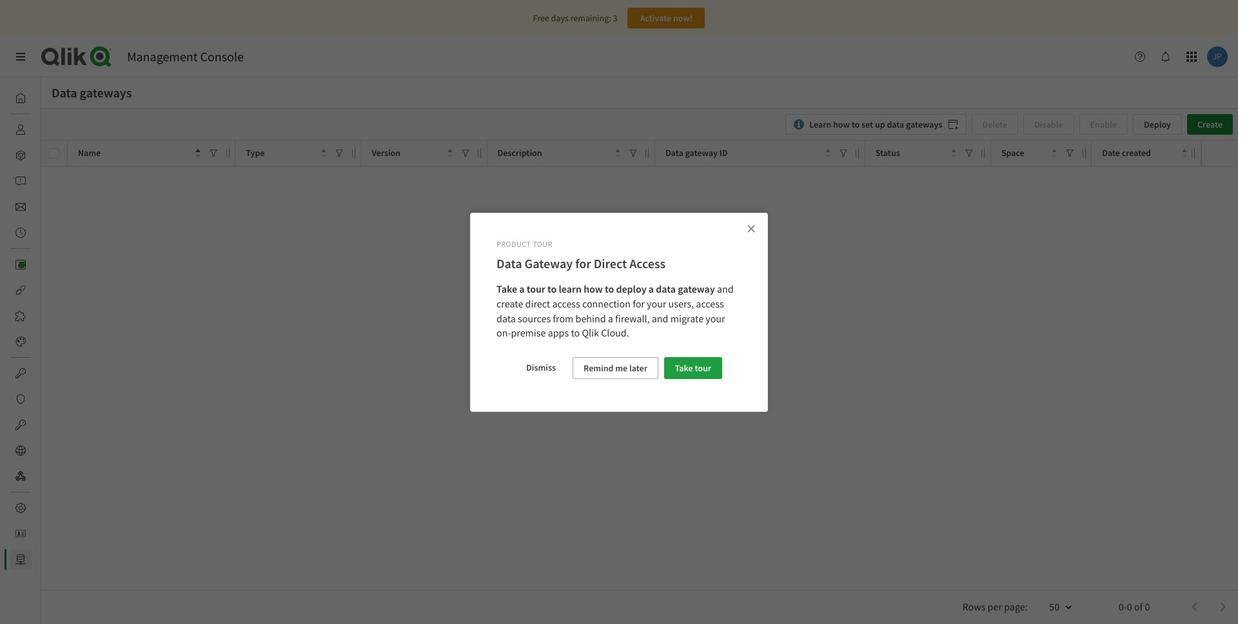 Task type: describe. For each thing, give the bounding box(es) containing it.
spaces link
[[10, 145, 68, 166]]

set
[[861, 119, 873, 130]]

learn
[[809, 119, 831, 130]]

rows
[[962, 600, 986, 613]]

product
[[496, 239, 531, 249]]

home link
[[10, 88, 64, 108]]

free
[[533, 12, 549, 24]]

console
[[200, 48, 244, 64]]

created
[[1122, 147, 1151, 159]]

data inside 'link'
[[887, 119, 904, 130]]

data gateway for direct access
[[496, 256, 666, 272]]

take tour button
[[664, 357, 722, 379]]

content security policy image
[[15, 394, 26, 404]]

space button
[[1001, 145, 1057, 162]]

status button
[[876, 145, 956, 162]]

take a tour to learn how to deploy a data gateway
[[496, 283, 715, 296]]

type button
[[246, 145, 327, 162]]

remaining:
[[570, 12, 611, 24]]

open sidebar menu image
[[15, 52, 26, 62]]

content image
[[15, 259, 26, 270]]

me
[[615, 362, 627, 374]]

page:
[[1004, 600, 1028, 613]]

yet
[[694, 369, 708, 382]]

× dialog
[[470, 212, 768, 412]]

0 horizontal spatial gateways
[[80, 84, 132, 101]]

management console
[[127, 48, 244, 64]]

create button
[[1187, 114, 1233, 135]]

0 vertical spatial and
[[717, 283, 734, 296]]

dismiss
[[526, 362, 556, 373]]

deploy
[[616, 283, 646, 296]]

connection
[[582, 297, 631, 310]]

0 vertical spatial for
[[575, 256, 591, 272]]

on-
[[496, 327, 511, 339]]

access
[[629, 256, 666, 272]]

up
[[875, 119, 885, 130]]

2 horizontal spatial a
[[649, 283, 654, 296]]

0 horizontal spatial a
[[519, 283, 525, 296]]

space
[[1001, 147, 1024, 159]]

rows per page:
[[962, 600, 1028, 613]]

no
[[615, 369, 627, 382]]

data inside and create direct access connection for your users, access data sources from behind a firewall, and migrate your on-premise apps to qlik cloud.
[[496, 312, 516, 325]]

data for data gateway for direct access
[[496, 256, 522, 272]]

data gateways
[[52, 84, 132, 101]]

data gateway id button
[[665, 145, 830, 162]]

sources
[[518, 312, 551, 325]]

management
[[127, 48, 198, 64]]

create
[[1197, 119, 1223, 130]]

users image
[[15, 124, 26, 135]]

activate
[[640, 12, 671, 24]]

how inside 'link'
[[833, 119, 850, 130]]

are
[[599, 369, 613, 382]]

from
[[553, 312, 573, 325]]

identity provider image
[[15, 529, 26, 539]]

remind me later
[[584, 362, 647, 374]]

migrate
[[670, 312, 704, 325]]

per
[[988, 600, 1002, 613]]

tour inside button
[[695, 362, 711, 374]]

dismiss button
[[516, 357, 566, 378]]

direct
[[525, 297, 550, 310]]

firewall,
[[615, 312, 650, 325]]

premise
[[511, 327, 546, 339]]

cloud.
[[601, 327, 629, 339]]

take for take a tour to learn how to deploy a data gateway
[[496, 283, 517, 296]]

now!
[[673, 12, 693, 24]]

description
[[497, 147, 542, 159]]

name
[[78, 147, 101, 159]]

behind
[[575, 312, 606, 325]]

deploy
[[1144, 119, 1171, 130]]

data gateway id
[[665, 147, 728, 159]]

learn
[[559, 283, 582, 296]]

management console element
[[127, 48, 244, 64]]

spaces
[[41, 150, 68, 161]]



Task type: locate. For each thing, give the bounding box(es) containing it.
1 vertical spatial how
[[584, 283, 603, 296]]

navigation pane element
[[0, 83, 68, 575]]

version
[[372, 147, 401, 159]]

2 vertical spatial data
[[496, 256, 522, 272]]

×
[[747, 218, 756, 236]]

to inside 'link'
[[852, 119, 860, 130]]

data down product
[[496, 256, 522, 272]]

0-0 of 0
[[1119, 600, 1150, 613]]

gateway inside × dialog
[[678, 283, 715, 296]]

gateways left yet
[[651, 369, 692, 382]]

tour
[[533, 239, 553, 249]]

0 horizontal spatial 0
[[1127, 600, 1132, 613]]

take inside button
[[675, 362, 693, 374]]

home
[[41, 92, 64, 104]]

for
[[575, 256, 591, 272], [633, 297, 645, 310]]

and create direct access connection for your users, access data sources from behind a firewall, and migrate your on-premise apps to qlik cloud.
[[496, 283, 736, 339]]

data inside × dialog
[[496, 256, 522, 272]]

2 vertical spatial gateways
[[651, 369, 692, 382]]

direct
[[594, 256, 627, 272]]

gateways up status button
[[906, 119, 942, 130]]

1 horizontal spatial tour
[[695, 362, 711, 374]]

gateway up the users,
[[678, 283, 715, 296]]

name button
[[78, 145, 201, 162]]

date
[[1102, 147, 1120, 159]]

take
[[496, 283, 517, 296], [675, 362, 693, 374]]

to up connection
[[605, 283, 614, 296]]

1 vertical spatial your
[[706, 312, 725, 325]]

2 horizontal spatial data
[[665, 147, 683, 159]]

data right "up"
[[887, 119, 904, 130]]

to left learn
[[547, 283, 557, 296]]

data right 'home' image at the top of the page
[[52, 84, 77, 101]]

0 horizontal spatial and
[[652, 312, 668, 325]]

1 horizontal spatial how
[[833, 119, 850, 130]]

access up migrate
[[696, 297, 724, 310]]

1 horizontal spatial access
[[696, 297, 724, 310]]

date created button
[[1102, 145, 1187, 162]]

status
[[876, 147, 900, 159]]

0 horizontal spatial take
[[496, 283, 517, 296]]

remind
[[584, 362, 613, 374]]

1 horizontal spatial gateways
[[651, 369, 692, 382]]

your right migrate
[[706, 312, 725, 325]]

0 vertical spatial gateways
[[80, 84, 132, 101]]

how inside × dialog
[[584, 283, 603, 296]]

0 vertical spatial take
[[496, 283, 517, 296]]

tour
[[527, 283, 545, 296], [695, 362, 711, 374]]

api keys image
[[15, 368, 26, 378]]

a right deploy
[[649, 283, 654, 296]]

new connector image
[[19, 262, 25, 268]]

1 vertical spatial and
[[652, 312, 668, 325]]

2 horizontal spatial gateways
[[906, 119, 942, 130]]

date created
[[1102, 147, 1151, 159]]

data left id
[[665, 147, 683, 159]]

data gateways image
[[15, 555, 26, 565]]

× button
[[741, 217, 762, 238]]

free days remaining: 3
[[533, 12, 617, 24]]

to inside and create direct access connection for your users, access data sources from behind a firewall, and migrate your on-premise apps to qlik cloud.
[[571, 327, 580, 339]]

0 vertical spatial data
[[52, 84, 77, 101]]

1 horizontal spatial for
[[633, 297, 645, 310]]

1 0 from the left
[[1127, 600, 1132, 613]]

deploy button
[[1133, 114, 1182, 135]]

and
[[717, 283, 734, 296], [652, 312, 668, 325]]

1 vertical spatial tour
[[695, 362, 711, 374]]

0 left of
[[1127, 600, 1132, 613]]

gateways right home
[[80, 84, 132, 101]]

0 horizontal spatial your
[[647, 297, 666, 310]]

there are no data gateways yet
[[571, 369, 708, 382]]

your left the users,
[[647, 297, 666, 310]]

data right no
[[629, 369, 648, 382]]

id
[[719, 147, 728, 159]]

data for data gateways
[[52, 84, 77, 101]]

2 access from the left
[[696, 297, 724, 310]]

0 vertical spatial tour
[[527, 283, 545, 296]]

gateway inside button
[[685, 147, 718, 159]]

1 vertical spatial for
[[633, 297, 645, 310]]

0 horizontal spatial tour
[[527, 283, 545, 296]]

activate now! link
[[628, 8, 705, 28]]

remind me later button
[[573, 357, 658, 379]]

there
[[571, 369, 597, 382]]

take up create
[[496, 283, 517, 296]]

1 vertical spatial gateways
[[906, 119, 942, 130]]

how up connection
[[584, 283, 603, 296]]

0 horizontal spatial how
[[584, 283, 603, 296]]

2 0 from the left
[[1145, 600, 1150, 613]]

gateways inside 'link'
[[906, 119, 942, 130]]

to left set
[[852, 119, 860, 130]]

tour up direct
[[527, 283, 545, 296]]

take for take tour
[[675, 362, 693, 374]]

learn how to set up data gateways
[[809, 119, 942, 130]]

spaces image
[[15, 150, 26, 161]]

for inside and create direct access connection for your users, access data sources from behind a firewall, and migrate your on-premise apps to qlik cloud.
[[633, 297, 645, 310]]

for up firewall,
[[633, 297, 645, 310]]

0-
[[1119, 600, 1127, 613]]

1 horizontal spatial your
[[706, 312, 725, 325]]

data up on-
[[496, 312, 516, 325]]

1 horizontal spatial take
[[675, 362, 693, 374]]

access up from
[[552, 297, 580, 310]]

1 horizontal spatial a
[[608, 312, 613, 325]]

a down connection
[[608, 312, 613, 325]]

3
[[613, 12, 617, 24]]

data up the users,
[[656, 283, 676, 296]]

data for data gateway id
[[665, 147, 683, 159]]

description button
[[497, 145, 620, 162]]

how
[[833, 119, 850, 130], [584, 283, 603, 296]]

learn how to set up data gateways link
[[785, 114, 966, 135]]

version button
[[372, 145, 452, 162]]

for left direct
[[575, 256, 591, 272]]

create
[[496, 297, 523, 310]]

how right learn
[[833, 119, 850, 130]]

data
[[52, 84, 77, 101], [665, 147, 683, 159], [496, 256, 522, 272]]

1 access from the left
[[552, 297, 580, 310]]

1 vertical spatial data
[[665, 147, 683, 159]]

activate now!
[[640, 12, 693, 24]]

0 vertical spatial gateway
[[685, 147, 718, 159]]

0 horizontal spatial data
[[52, 84, 77, 101]]

data
[[887, 119, 904, 130], [656, 283, 676, 296], [496, 312, 516, 325], [629, 369, 648, 382]]

qlik
[[582, 327, 599, 339]]

a inside and create direct access connection for your users, access data sources from behind a firewall, and migrate your on-premise apps to qlik cloud.
[[608, 312, 613, 325]]

of
[[1134, 600, 1143, 613]]

to left qlik
[[571, 327, 580, 339]]

1 horizontal spatial data
[[496, 256, 522, 272]]

a up create
[[519, 283, 525, 296]]

access
[[552, 297, 580, 310], [696, 297, 724, 310]]

1 vertical spatial take
[[675, 362, 693, 374]]

gateway
[[685, 147, 718, 159], [678, 283, 715, 296]]

gateway
[[525, 256, 573, 272]]

take tour
[[675, 362, 711, 374]]

gateways
[[80, 84, 132, 101], [906, 119, 942, 130], [651, 369, 692, 382]]

0
[[1127, 600, 1132, 613], [1145, 600, 1150, 613]]

users,
[[668, 297, 694, 310]]

0 horizontal spatial access
[[552, 297, 580, 310]]

product tour
[[496, 239, 553, 249]]

to
[[852, 119, 860, 130], [547, 283, 557, 296], [605, 283, 614, 296], [571, 327, 580, 339]]

type
[[246, 147, 265, 159]]

take left yet
[[675, 362, 693, 374]]

1 horizontal spatial and
[[717, 283, 734, 296]]

gateway left id
[[685, 147, 718, 159]]

tour down migrate
[[695, 362, 711, 374]]

home image
[[15, 93, 26, 103]]

0 vertical spatial your
[[647, 297, 666, 310]]

1 vertical spatial gateway
[[678, 283, 715, 296]]

1 horizontal spatial 0
[[1145, 600, 1150, 613]]

0 vertical spatial how
[[833, 119, 850, 130]]

days
[[551, 12, 569, 24]]

data inside data gateway id button
[[665, 147, 683, 159]]

apps
[[548, 327, 569, 339]]

0 horizontal spatial for
[[575, 256, 591, 272]]

a
[[519, 283, 525, 296], [649, 283, 654, 296], [608, 312, 613, 325]]

0 right of
[[1145, 600, 1150, 613]]

your
[[647, 297, 666, 310], [706, 312, 725, 325]]

later
[[629, 362, 647, 374]]



Task type: vqa. For each thing, say whether or not it's contained in the screenshot.
Last related to Last evaluation option
no



